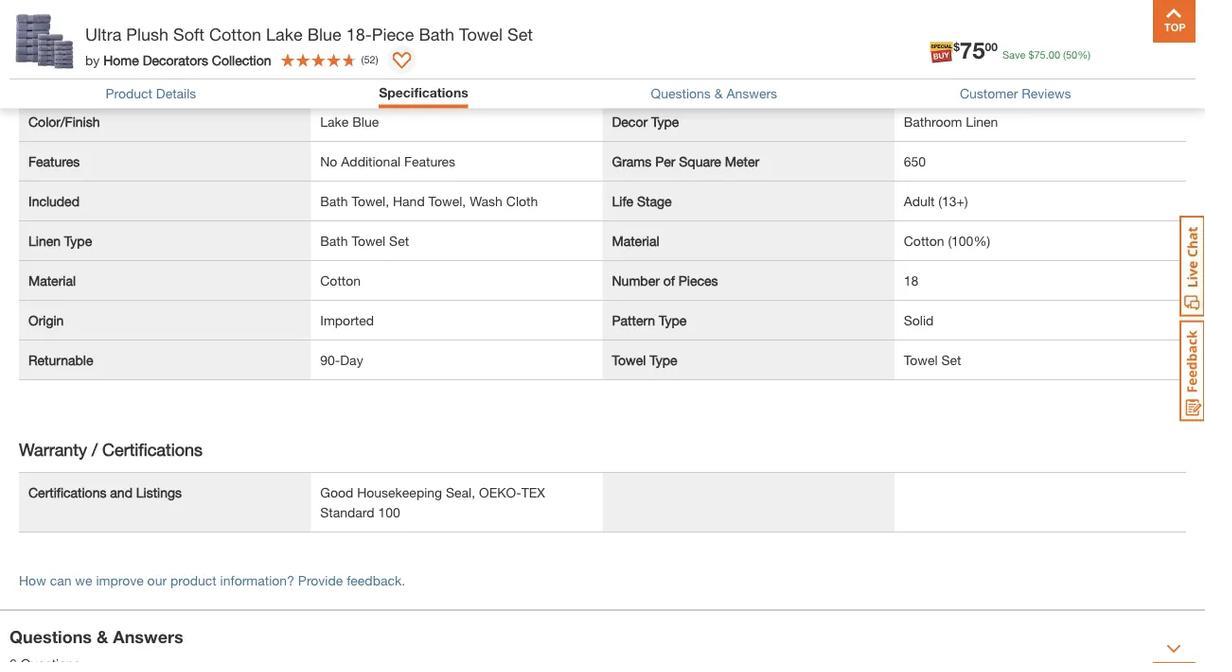 Task type: vqa. For each thing, say whether or not it's contained in the screenshot.


Task type: describe. For each thing, give the bounding box(es) containing it.
good housekeeping seal, oeko-tex standard 100
[[320, 485, 545, 521]]

by
[[85, 52, 100, 67]]

type for linen type
[[64, 233, 92, 249]]

good
[[320, 485, 354, 501]]

certifications and listings
[[28, 485, 182, 501]]

lake for color/finish
[[320, 114, 349, 130]]

and
[[110, 485, 133, 501]]

additional
[[341, 154, 401, 169]]

save
[[1003, 48, 1026, 61]]

how can we improve our product information? provide feedback. link
[[19, 573, 406, 589]]

1 horizontal spatial answers
[[727, 86, 778, 101]]

adult
[[904, 193, 935, 209]]

2 vertical spatial set
[[942, 353, 962, 368]]

1 vertical spatial set
[[389, 233, 409, 249]]

90-
[[320, 353, 340, 368]]

0 horizontal spatial cotton
[[209, 24, 261, 44]]

0 vertical spatial bath
[[419, 24, 455, 44]]

1 horizontal spatial (
[[1064, 48, 1066, 61]]

/
[[92, 440, 98, 461]]

can
[[50, 573, 71, 589]]

.
[[1046, 48, 1049, 61]]

1 towel, from the left
[[352, 193, 389, 209]]

top button
[[1154, 0, 1196, 43]]

per
[[656, 154, 676, 169]]

18
[[904, 273, 919, 289]]

specifications
[[379, 84, 469, 100]]

0 vertical spatial linen
[[966, 114, 999, 130]]

save $ 75 . 00 ( 50 %)
[[1003, 48, 1091, 61]]

day
[[340, 353, 363, 368]]

1 horizontal spatial $
[[1029, 48, 1035, 61]]

life
[[612, 193, 634, 209]]

linen type
[[28, 233, 92, 249]]

blue down ( 52 )
[[353, 74, 379, 90]]

decor
[[612, 114, 648, 130]]

bath towel, hand towel, wash cloth
[[320, 193, 538, 209]]

towel type
[[612, 353, 678, 368]]

type for pattern type
[[659, 313, 687, 328]]

provide
[[298, 573, 343, 589]]

towel down 'bath towel, hand towel, wash cloth' at the left top
[[352, 233, 386, 249]]

0 vertical spatial lake
[[266, 24, 303, 44]]

imported
[[320, 313, 374, 328]]

life stage
[[612, 193, 672, 209]]

piece
[[372, 24, 414, 44]]

towel up specifications on the top left
[[459, 24, 503, 44]]

90-day
[[320, 353, 363, 368]]

$ 75 00
[[954, 36, 998, 63]]

bath for towel
[[320, 233, 348, 249]]

color for color
[[28, 74, 61, 90]]

tex
[[522, 485, 545, 501]]

customer reviews
[[960, 86, 1072, 101]]

color/finish
[[28, 114, 100, 130]]

soft
[[173, 24, 205, 44]]

blue left 18- at the left top of the page
[[308, 24, 342, 44]]

ultra plush soft cotton lake blue 18-piece bath towel set
[[85, 24, 533, 44]]

cotton for cotton
[[320, 273, 361, 289]]

(100%)
[[948, 233, 991, 249]]

type for towel type
[[650, 353, 678, 368]]

warranty
[[19, 440, 87, 461]]

reviews
[[1022, 86, 1072, 101]]

live chat image
[[1180, 216, 1206, 317]]

0 horizontal spatial (
[[361, 54, 364, 66]]

50
[[1066, 48, 1078, 61]]

$ inside the $ 75 00
[[954, 40, 960, 54]]

bath towel set
[[320, 233, 409, 249]]

( 52 )
[[361, 54, 378, 66]]

solid
[[904, 313, 934, 328]]

product image image
[[14, 9, 76, 71]]

returnable
[[28, 353, 93, 368]]

00 inside the $ 75 00
[[986, 40, 998, 54]]

oeko-
[[479, 485, 522, 501]]

cotton for cotton (100%)
[[904, 233, 945, 249]]

bathroom
[[904, 114, 963, 130]]

)
[[376, 54, 378, 66]]

color for color family
[[612, 74, 644, 90]]

customer
[[960, 86, 1018, 101]]

standard
[[320, 505, 375, 521]]

1 vertical spatial details
[[156, 86, 196, 101]]

0 horizontal spatial &
[[97, 627, 108, 648]]

our
[[147, 573, 167, 589]]

plush
[[126, 24, 169, 44]]

52
[[364, 54, 376, 66]]

product details
[[106, 86, 196, 101]]

listings
[[136, 485, 182, 501]]

square
[[679, 154, 722, 169]]



Task type: locate. For each thing, give the bounding box(es) containing it.
product details button
[[106, 86, 196, 101], [106, 86, 196, 101]]

75 left save
[[960, 36, 986, 63]]

0 horizontal spatial linen
[[28, 233, 61, 249]]

bath
[[419, 24, 455, 44], [320, 193, 348, 209], [320, 233, 348, 249]]

towel down solid
[[904, 353, 938, 368]]

cotton up collection
[[209, 24, 261, 44]]

2 towel, from the left
[[429, 193, 466, 209]]

0 horizontal spatial $
[[954, 40, 960, 54]]

0 vertical spatial set
[[508, 24, 533, 44]]

decor type
[[612, 114, 679, 130]]

housekeeping
[[357, 485, 442, 501]]

lake for color
[[320, 74, 349, 90]]

towel, left hand
[[352, 193, 389, 209]]

material up origin
[[28, 273, 76, 289]]

(13+)
[[939, 193, 968, 209]]

no additional features
[[320, 154, 456, 169]]

$
[[954, 40, 960, 54], [1029, 48, 1035, 61]]

1 color from the left
[[28, 74, 61, 90]]

adult (13+)
[[904, 193, 968, 209]]

type down included
[[64, 233, 92, 249]]

1 horizontal spatial 00
[[1049, 48, 1061, 61]]

questions & answers down we
[[9, 627, 183, 648]]

warranty / certifications
[[19, 440, 203, 461]]

1 horizontal spatial set
[[508, 24, 533, 44]]

0 horizontal spatial towel,
[[352, 193, 389, 209]]

pattern type
[[612, 313, 687, 328]]

1 vertical spatial certifications
[[28, 485, 106, 501]]

type for decor type
[[652, 114, 679, 130]]

1 horizontal spatial questions
[[651, 86, 711, 101]]

2 horizontal spatial set
[[942, 353, 962, 368]]

hand
[[393, 193, 425, 209]]

improve
[[96, 573, 144, 589]]

cotton (100%)
[[904, 233, 991, 249]]

1 vertical spatial material
[[28, 273, 76, 289]]

0 horizontal spatial color
[[28, 74, 61, 90]]

questions & answers up square at the top right
[[651, 86, 778, 101]]

origin
[[28, 313, 64, 328]]

0 horizontal spatial answers
[[113, 627, 183, 648]]

0 vertical spatial answers
[[727, 86, 778, 101]]

1 horizontal spatial color
[[612, 74, 644, 90]]

questions up decor type
[[651, 86, 711, 101]]

meter
[[725, 154, 760, 169]]

1 horizontal spatial towel,
[[429, 193, 466, 209]]

lake blue up no
[[320, 114, 379, 130]]

0 vertical spatial certifications
[[102, 440, 203, 461]]

1 features from the left
[[28, 154, 80, 169]]

lake up collection
[[266, 24, 303, 44]]

2 lake blue from the top
[[320, 114, 379, 130]]

0 horizontal spatial questions & answers
[[9, 627, 183, 648]]

cotton up imported
[[320, 273, 361, 289]]

1 horizontal spatial 75
[[1035, 48, 1046, 61]]

bathroom linen
[[904, 114, 999, 130]]

home
[[103, 52, 139, 67]]

lake up no
[[320, 114, 349, 130]]

details left ultra
[[19, 29, 71, 49]]

0 vertical spatial questions & answers
[[651, 86, 778, 101]]

1 vertical spatial &
[[97, 627, 108, 648]]

1 horizontal spatial details
[[156, 86, 196, 101]]

collection
[[212, 52, 271, 67]]

1 vertical spatial questions
[[9, 627, 92, 648]]

we
[[75, 573, 92, 589]]

type down pattern type
[[650, 353, 678, 368]]

0 horizontal spatial 75
[[960, 36, 986, 63]]

1 horizontal spatial questions & answers
[[651, 86, 778, 101]]

blue up "bathroom"
[[904, 74, 931, 90]]

stage
[[637, 193, 672, 209]]

100
[[378, 505, 400, 521]]

0 vertical spatial lake blue
[[320, 74, 379, 90]]

material
[[612, 233, 660, 249], [28, 273, 76, 289]]

type right pattern
[[659, 313, 687, 328]]

18-
[[346, 24, 372, 44]]

towel down pattern
[[612, 353, 646, 368]]

material up number
[[612, 233, 660, 249]]

number
[[612, 273, 660, 289]]

1 vertical spatial questions & answers
[[9, 627, 183, 648]]

00
[[986, 40, 998, 54], [1049, 48, 1061, 61]]

1 vertical spatial lake blue
[[320, 114, 379, 130]]

lake down 18- at the left top of the page
[[320, 74, 349, 90]]

bath for towel,
[[320, 193, 348, 209]]

cotton
[[209, 24, 261, 44], [904, 233, 945, 249], [320, 273, 361, 289]]

650
[[904, 154, 926, 169]]

1 vertical spatial answers
[[113, 627, 183, 648]]

0 horizontal spatial 00
[[986, 40, 998, 54]]

questions & answers
[[651, 86, 778, 101], [9, 627, 183, 648]]

customer reviews button
[[960, 86, 1072, 101], [960, 86, 1072, 101]]

00 left 50
[[1049, 48, 1061, 61]]

wash
[[470, 193, 503, 209]]

towel set
[[904, 353, 962, 368]]

features up included
[[28, 154, 80, 169]]

%)
[[1078, 48, 1091, 61]]

lake
[[266, 24, 303, 44], [320, 74, 349, 90], [320, 114, 349, 130]]

1 horizontal spatial linen
[[966, 114, 999, 130]]

seal,
[[446, 485, 476, 501]]

details
[[19, 29, 71, 49], [156, 86, 196, 101]]

$ left .
[[1029, 48, 1035, 61]]

1 lake blue from the top
[[320, 74, 379, 90]]

1 horizontal spatial &
[[715, 86, 723, 101]]

2 vertical spatial lake
[[320, 114, 349, 130]]

linen down included
[[28, 233, 61, 249]]

towel
[[459, 24, 503, 44], [352, 233, 386, 249], [612, 353, 646, 368], [904, 353, 938, 368]]

answers
[[727, 86, 778, 101], [113, 627, 183, 648]]

feedback.
[[347, 573, 406, 589]]

(
[[1064, 48, 1066, 61], [361, 54, 364, 66]]

no
[[320, 154, 338, 169]]

( left the ) at the left of the page
[[361, 54, 364, 66]]

lake blue for color family
[[320, 74, 379, 90]]

ultra
[[85, 24, 122, 44]]

feedback link image
[[1180, 320, 1206, 422]]

how can we improve our product information? provide feedback.
[[19, 573, 406, 589]]

details down decorators
[[156, 86, 196, 101]]

& right family on the top right
[[715, 86, 723, 101]]

0 vertical spatial cotton
[[209, 24, 261, 44]]

features up 'bath towel, hand towel, wash cloth' at the left top
[[404, 154, 456, 169]]

cloth
[[506, 193, 538, 209]]

0 vertical spatial material
[[612, 233, 660, 249]]

1 horizontal spatial cotton
[[320, 273, 361, 289]]

linen down the customer
[[966, 114, 999, 130]]

included
[[28, 193, 80, 209]]

0 vertical spatial &
[[715, 86, 723, 101]]

information?
[[220, 573, 294, 589]]

questions & answers button
[[651, 86, 778, 101], [651, 86, 778, 101], [0, 612, 1206, 664]]

how
[[19, 573, 46, 589]]

00 left save
[[986, 40, 998, 54]]

color left family on the top right
[[612, 74, 644, 90]]

caret image
[[1167, 642, 1182, 658]]

towel, right hand
[[429, 193, 466, 209]]

pieces
[[679, 273, 718, 289]]

0 horizontal spatial details
[[19, 29, 71, 49]]

grams per square meter
[[612, 154, 760, 169]]

linen
[[966, 114, 999, 130], [28, 233, 61, 249]]

certifications
[[102, 440, 203, 461], [28, 485, 106, 501]]

color down the product image
[[28, 74, 61, 90]]

0 vertical spatial questions
[[651, 86, 711, 101]]

family
[[648, 74, 687, 90]]

decorators
[[143, 52, 208, 67]]

questions down can
[[9, 627, 92, 648]]

( right .
[[1064, 48, 1066, 61]]

questions
[[651, 86, 711, 101], [9, 627, 92, 648]]

1 vertical spatial lake
[[320, 74, 349, 90]]

of
[[664, 273, 675, 289]]

lake blue down 52
[[320, 74, 379, 90]]

certifications up listings
[[102, 440, 203, 461]]

blue up additional
[[353, 114, 379, 130]]

75 right save
[[1035, 48, 1046, 61]]

color
[[28, 74, 61, 90], [612, 74, 644, 90]]

type right decor
[[652, 114, 679, 130]]

2 vertical spatial cotton
[[320, 273, 361, 289]]

certifications down warranty
[[28, 485, 106, 501]]

1 vertical spatial cotton
[[904, 233, 945, 249]]

2 color from the left
[[612, 74, 644, 90]]

pattern
[[612, 313, 656, 328]]

answers up meter
[[727, 86, 778, 101]]

& down improve
[[97, 627, 108, 648]]

$ left save
[[954, 40, 960, 54]]

1 horizontal spatial features
[[404, 154, 456, 169]]

2 features from the left
[[404, 154, 456, 169]]

lake blue
[[320, 74, 379, 90], [320, 114, 379, 130]]

lake blue for decor type
[[320, 114, 379, 130]]

grams
[[612, 154, 652, 169]]

display image
[[393, 52, 412, 71]]

2 vertical spatial bath
[[320, 233, 348, 249]]

0 horizontal spatial material
[[28, 273, 76, 289]]

product
[[170, 573, 217, 589]]

0 horizontal spatial set
[[389, 233, 409, 249]]

1 horizontal spatial material
[[612, 233, 660, 249]]

1 vertical spatial linen
[[28, 233, 61, 249]]

type
[[652, 114, 679, 130], [64, 233, 92, 249], [659, 313, 687, 328], [650, 353, 678, 368]]

towel,
[[352, 193, 389, 209], [429, 193, 466, 209]]

cotton down adult
[[904, 233, 945, 249]]

1 vertical spatial bath
[[320, 193, 348, 209]]

color family
[[612, 74, 687, 90]]

by home decorators collection
[[85, 52, 271, 67]]

0 horizontal spatial questions
[[9, 627, 92, 648]]

0 vertical spatial details
[[19, 29, 71, 49]]

answers down 'our'
[[113, 627, 183, 648]]

2 horizontal spatial cotton
[[904, 233, 945, 249]]

product
[[106, 86, 152, 101]]

0 horizontal spatial features
[[28, 154, 80, 169]]

number of pieces
[[612, 273, 718, 289]]

set
[[508, 24, 533, 44], [389, 233, 409, 249], [942, 353, 962, 368]]



